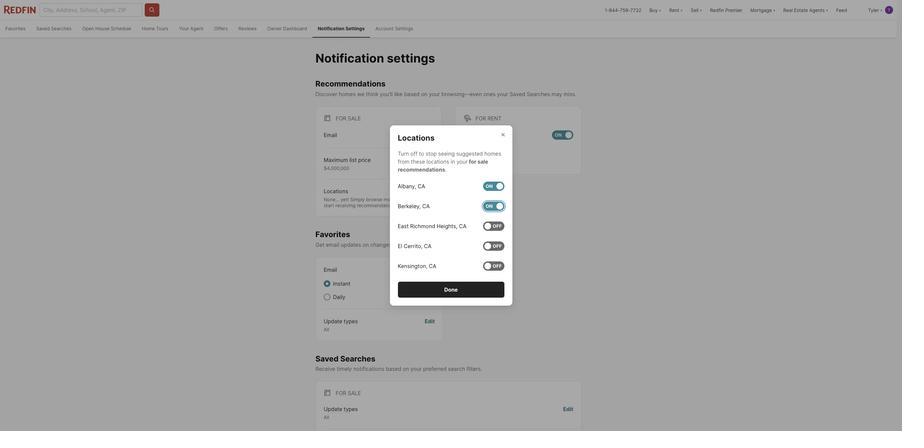 Task type: locate. For each thing, give the bounding box(es) containing it.
0 vertical spatial daily
[[473, 159, 485, 166]]

from
[[398, 158, 410, 165]]

for down discover
[[336, 115, 346, 122]]

0 vertical spatial for sale
[[336, 115, 361, 122]]

settings for account settings
[[395, 26, 413, 31]]

settings
[[346, 26, 365, 31], [395, 26, 413, 31]]

price
[[358, 157, 371, 163]]

Daily radio
[[464, 159, 470, 166], [324, 294, 331, 301]]

for sale recommendations
[[398, 158, 488, 173]]

done
[[444, 287, 458, 293]]

0 vertical spatial sale
[[348, 115, 361, 122]]

1 horizontal spatial instant
[[473, 146, 490, 152]]

saved right ones
[[510, 91, 525, 97]]

preferred
[[423, 366, 447, 373]]

0 vertical spatial update
[[324, 318, 342, 325]]

in inside the favorites get email updates on changes to the homes in your
[[428, 242, 432, 248]]

daily
[[473, 159, 485, 166], [333, 294, 346, 301]]

0 vertical spatial daily radio
[[464, 159, 470, 166]]

1 horizontal spatial daily
[[473, 159, 485, 166]]

2 sale from the top
[[348, 390, 361, 397]]

0 vertical spatial notification
[[318, 26, 345, 31]]

types
[[344, 318, 358, 325], [344, 406, 358, 413]]

homes
[[339, 91, 356, 97], [485, 150, 501, 157], [396, 197, 411, 202], [410, 242, 427, 248]]

notification settings
[[316, 51, 435, 66]]

2 settings from the left
[[395, 26, 413, 31]]

saved inside saved searches receive timely notifications based on your preferred search filters.
[[316, 354, 339, 364]]

searches for saved searches receive timely notifications based on your preferred search filters.
[[340, 354, 376, 364]]

daily radio for leftmost instant radio
[[324, 294, 331, 301]]

1 sale from the top
[[348, 115, 361, 122]]

favorites inside the favorites get email updates on changes to the homes in your
[[316, 230, 350, 239]]

0 horizontal spatial saved
[[36, 26, 50, 31]]

based
[[404, 91, 420, 97], [386, 366, 401, 373]]

changes
[[371, 242, 392, 248]]

1-
[[605, 7, 609, 13]]

0 vertical spatial to
[[419, 150, 424, 157]]

0 horizontal spatial locations
[[324, 188, 348, 195]]

locations inside locations none... yet! simply browse more homes to start receiving recommendations.
[[324, 188, 348, 195]]

locations inside dialog
[[398, 133, 435, 143]]

1 vertical spatial on
[[363, 242, 369, 248]]

your
[[429, 91, 440, 97], [497, 91, 508, 97], [457, 158, 468, 165], [434, 242, 445, 248], [411, 366, 422, 373]]

instant
[[473, 146, 490, 152], [333, 281, 350, 287]]

1 horizontal spatial daily radio
[[464, 159, 470, 166]]

to left the
[[393, 242, 398, 248]]

1 vertical spatial instant
[[333, 281, 350, 287]]

for sale
[[336, 115, 361, 122], [336, 390, 361, 397]]

1 vertical spatial instant radio
[[324, 281, 331, 287]]

based right notifications
[[386, 366, 401, 373]]

0 vertical spatial instant
[[473, 146, 490, 152]]

Instant radio
[[464, 146, 470, 152], [324, 281, 331, 287]]

edit button
[[424, 156, 434, 171], [424, 187, 434, 208], [425, 318, 435, 333], [563, 406, 574, 421]]

submit search image
[[149, 7, 155, 13]]

agent
[[190, 26, 204, 31]]

1 vertical spatial daily
[[333, 294, 346, 301]]

all
[[324, 327, 329, 333], [324, 415, 329, 420]]

sale
[[348, 115, 361, 122], [348, 390, 361, 397]]

locations up off
[[398, 133, 435, 143]]

1 settings from the left
[[346, 26, 365, 31]]

locations none... yet! simply browse more homes to start receiving recommendations.
[[324, 188, 417, 208]]

0 horizontal spatial based
[[386, 366, 401, 373]]

update
[[324, 318, 342, 325], [324, 406, 342, 413]]

for sale for update types
[[336, 390, 361, 397]]

list
[[350, 157, 357, 163]]

1 update types all from the top
[[324, 318, 358, 333]]

0 horizontal spatial daily
[[333, 294, 346, 301]]

in
[[451, 158, 455, 165], [428, 242, 432, 248]]

homes down recommendations
[[339, 91, 356, 97]]

update types all
[[324, 318, 358, 333], [324, 406, 358, 420]]

to right more
[[412, 197, 417, 202]]

0 horizontal spatial daily radio
[[324, 294, 331, 301]]

1 horizontal spatial settings
[[395, 26, 413, 31]]

1 horizontal spatial on
[[403, 366, 409, 373]]

timely
[[337, 366, 352, 373]]

759-
[[620, 7, 631, 13]]

favorites link
[[0, 20, 31, 38]]

1 vertical spatial update
[[324, 406, 342, 413]]

0 vertical spatial on
[[421, 91, 428, 97]]

searches left may
[[527, 91, 550, 97]]

0 horizontal spatial instant
[[333, 281, 350, 287]]

maximum list price $4,000,000
[[324, 157, 371, 171]]

saved right favorites link
[[36, 26, 50, 31]]

homes right more
[[396, 197, 411, 202]]

locations dialog
[[390, 125, 512, 306]]

recommendations.
[[357, 203, 398, 208]]

searches up notifications
[[340, 354, 376, 364]]

1 vertical spatial all
[[324, 415, 329, 420]]

recommendations
[[398, 166, 445, 173]]

1 vertical spatial sale
[[348, 390, 361, 397]]

on right "updates"
[[363, 242, 369, 248]]

searches
[[51, 26, 72, 31], [527, 91, 550, 97], [340, 354, 376, 364]]

redfin premier button
[[706, 0, 747, 20]]

to inside locations none... yet! simply browse more homes to start receiving recommendations.
[[412, 197, 417, 202]]

in right the
[[428, 242, 432, 248]]

0 vertical spatial locations
[[398, 133, 435, 143]]

0 vertical spatial searches
[[51, 26, 72, 31]]

saved searches receive timely notifications based on your preferred search filters.
[[316, 354, 482, 373]]

searches inside 'link'
[[51, 26, 72, 31]]

0 horizontal spatial settings
[[346, 26, 365, 31]]

1 vertical spatial daily radio
[[324, 294, 331, 301]]

1 vertical spatial locations
[[324, 188, 348, 195]]

saved searches link
[[31, 20, 77, 38]]

on
[[421, 91, 428, 97], [363, 242, 369, 248], [403, 366, 409, 373]]

owner
[[267, 26, 282, 31]]

1 vertical spatial email
[[324, 267, 337, 273]]

account settings
[[376, 26, 413, 31]]

on right like
[[421, 91, 428, 97]]

homes right the
[[410, 242, 427, 248]]

daily for daily radio for leftmost instant radio
[[333, 294, 346, 301]]

for sale down timely
[[336, 390, 361, 397]]

miss.
[[564, 91, 577, 97]]

for down timely
[[336, 390, 346, 397]]

to right off
[[419, 150, 424, 157]]

None checkbox
[[483, 182, 504, 191], [483, 242, 504, 251], [483, 262, 504, 271], [414, 265, 435, 275], [483, 182, 504, 191], [483, 242, 504, 251], [483, 262, 504, 271], [414, 265, 435, 275]]

2 vertical spatial on
[[403, 366, 409, 373]]

based right like
[[404, 91, 420, 97]]

offers link
[[209, 20, 233, 38]]

open house schedule link
[[77, 20, 137, 38]]

2 update from the top
[[324, 406, 342, 413]]

get
[[316, 242, 325, 248]]

notification settings link
[[313, 20, 370, 38]]

saved
[[36, 26, 50, 31], [510, 91, 525, 97], [316, 354, 339, 364]]

email up "maximum"
[[324, 132, 337, 138]]

sale for update types
[[348, 390, 361, 397]]

2 email from the top
[[324, 267, 337, 273]]

in down seeing
[[451, 158, 455, 165]]

0 vertical spatial saved
[[36, 26, 50, 31]]

7732
[[631, 7, 642, 13]]

notification for notification settings
[[316, 51, 384, 66]]

0 vertical spatial based
[[404, 91, 420, 97]]

settings left account
[[346, 26, 365, 31]]

0 horizontal spatial in
[[428, 242, 432, 248]]

on inside recommendations discover homes we think you'll like based on your browsing—even ones your saved searches may miss.
[[421, 91, 428, 97]]

homes inside recommendations discover homes we think you'll like based on your browsing—even ones your saved searches may miss.
[[339, 91, 356, 97]]

1 vertical spatial favorites
[[316, 230, 350, 239]]

1 vertical spatial types
[[344, 406, 358, 413]]

for
[[336, 115, 346, 122], [476, 115, 486, 122], [336, 390, 346, 397]]

saved inside 'link'
[[36, 26, 50, 31]]

2 for sale from the top
[[336, 390, 361, 397]]

homes up sale
[[485, 150, 501, 157]]

in inside 'turn off to stop seeing suggested homes from these locations in your'
[[451, 158, 455, 165]]

your
[[179, 26, 189, 31]]

1 horizontal spatial locations
[[398, 133, 435, 143]]

1 horizontal spatial in
[[451, 158, 455, 165]]

0 vertical spatial all
[[324, 327, 329, 333]]

instant for the top instant radio
[[473, 146, 490, 152]]

for left 'rent'
[[476, 115, 486, 122]]

for sale down "we"
[[336, 115, 361, 122]]

notification
[[318, 26, 345, 31], [316, 51, 384, 66]]

filters.
[[467, 366, 482, 373]]

2 vertical spatial to
[[393, 242, 398, 248]]

searches inside saved searches receive timely notifications based on your preferred search filters.
[[340, 354, 376, 364]]

1 vertical spatial based
[[386, 366, 401, 373]]

saved up receive
[[316, 354, 339, 364]]

yet!
[[341, 197, 349, 202]]

1 for sale from the top
[[336, 115, 361, 122]]

1 horizontal spatial to
[[412, 197, 417, 202]]

email down email
[[324, 267, 337, 273]]

1 vertical spatial to
[[412, 197, 417, 202]]

more
[[384, 197, 395, 202]]

1 horizontal spatial instant radio
[[464, 146, 470, 152]]

0 vertical spatial email
[[324, 132, 337, 138]]

1 horizontal spatial searches
[[340, 354, 376, 364]]

for
[[469, 158, 477, 165]]

searches left open
[[51, 26, 72, 31]]

2 vertical spatial searches
[[340, 354, 376, 364]]

2 vertical spatial saved
[[316, 354, 339, 364]]

1 types from the top
[[344, 318, 358, 325]]

1 horizontal spatial favorites
[[316, 230, 350, 239]]

0 vertical spatial update types all
[[324, 318, 358, 333]]

1 vertical spatial notification
[[316, 51, 384, 66]]

account settings link
[[370, 20, 419, 38]]

1 vertical spatial saved
[[510, 91, 525, 97]]

0 horizontal spatial on
[[363, 242, 369, 248]]

0 vertical spatial in
[[451, 158, 455, 165]]

locations for locations none... yet! simply browse more homes to start receiving recommendations.
[[324, 188, 348, 195]]

settings right account
[[395, 26, 413, 31]]

on
[[415, 132, 422, 138], [555, 132, 562, 138], [416, 267, 423, 273]]

0 vertical spatial types
[[344, 318, 358, 325]]

2 horizontal spatial saved
[[510, 91, 525, 97]]

1 all from the top
[[324, 327, 329, 333]]

homes inside 'turn off to stop seeing suggested homes from these locations in your'
[[485, 150, 501, 157]]

1 vertical spatial for sale
[[336, 390, 361, 397]]

1 update from the top
[[324, 318, 342, 325]]

2 horizontal spatial searches
[[527, 91, 550, 97]]

to
[[419, 150, 424, 157], [412, 197, 417, 202], [393, 242, 398, 248]]

0 vertical spatial favorites
[[5, 26, 26, 31]]

open house schedule
[[82, 26, 131, 31]]

browse
[[366, 197, 382, 202]]

1 horizontal spatial based
[[404, 91, 420, 97]]

sale down timely
[[348, 390, 361, 397]]

sale down "we"
[[348, 115, 361, 122]]

locations up none...
[[324, 188, 348, 195]]

recommendations
[[316, 79, 386, 89]]

receive
[[316, 366, 335, 373]]

edit
[[424, 157, 434, 163], [424, 188, 434, 195], [425, 318, 435, 325], [563, 406, 574, 413]]

stop
[[426, 150, 437, 157]]

settings for notification settings
[[346, 26, 365, 31]]

None checkbox
[[412, 130, 434, 140], [552, 130, 574, 140], [483, 202, 504, 211], [483, 222, 504, 231], [412, 130, 434, 140], [552, 130, 574, 140], [483, 202, 504, 211], [483, 222, 504, 231]]

1 horizontal spatial saved
[[316, 354, 339, 364]]

reviews
[[239, 26, 257, 31]]

schedule
[[111, 26, 131, 31]]

account
[[376, 26, 394, 31]]

we
[[357, 91, 365, 97]]

1 vertical spatial update types all
[[324, 406, 358, 420]]

recommendations discover homes we think you'll like based on your browsing—even ones your saved searches may miss.
[[316, 79, 577, 97]]

on left preferred
[[403, 366, 409, 373]]

locations
[[398, 133, 435, 143], [324, 188, 348, 195]]

2 horizontal spatial on
[[421, 91, 428, 97]]

0 horizontal spatial to
[[393, 242, 398, 248]]

you'll
[[380, 91, 393, 97]]

1 vertical spatial in
[[428, 242, 432, 248]]

2 all from the top
[[324, 415, 329, 420]]

1 vertical spatial searches
[[527, 91, 550, 97]]

2 horizontal spatial to
[[419, 150, 424, 157]]

locations element
[[398, 125, 443, 143]]

0 horizontal spatial favorites
[[5, 26, 26, 31]]

browsing—even
[[442, 91, 482, 97]]

0 horizontal spatial searches
[[51, 26, 72, 31]]



Task type: vqa. For each thing, say whether or not it's contained in the screenshot.
searches related to Saved Searches Receive timely notifications based on your preferred search filters.
yes



Task type: describe. For each thing, give the bounding box(es) containing it.
to inside 'turn off to stop seeing suggested homes from these locations in your'
[[419, 150, 424, 157]]

for for email
[[336, 115, 346, 122]]

the
[[400, 242, 408, 248]]

notifications
[[353, 366, 384, 373]]

open
[[82, 26, 94, 31]]

feed button
[[832, 0, 864, 20]]

start
[[324, 203, 334, 208]]

search
[[448, 366, 465, 373]]

updates
[[341, 242, 361, 248]]

dashboard
[[283, 26, 307, 31]]

for sale for email
[[336, 115, 361, 122]]

maximum
[[324, 157, 348, 163]]

tours
[[156, 26, 168, 31]]

receiving
[[336, 203, 356, 208]]

on inside the favorites get email updates on changes to the homes in your
[[363, 242, 369, 248]]

owner dashboard
[[267, 26, 307, 31]]

searches for saved searches
[[51, 26, 72, 31]]

settings
[[387, 51, 435, 66]]

rent
[[488, 115, 502, 122]]

favorites get email updates on changes to the homes in your
[[316, 230, 445, 248]]

saved inside recommendations discover homes we think you'll like based on your browsing—even ones your saved searches may miss.
[[510, 91, 525, 97]]

1 email from the top
[[324, 132, 337, 138]]

suggested
[[456, 150, 483, 157]]

these
[[411, 158, 425, 165]]

homes inside the favorites get email updates on changes to the homes in your
[[410, 242, 427, 248]]

daily for daily radio related to the top instant radio
[[473, 159, 485, 166]]

done button
[[398, 282, 504, 298]]

your inside 'turn off to stop seeing suggested homes from these locations in your'
[[457, 158, 468, 165]]

0 horizontal spatial instant radio
[[324, 281, 331, 287]]

locations
[[427, 158, 449, 165]]

user photo image
[[885, 6, 893, 14]]

notification for notification settings
[[318, 26, 345, 31]]

1-844-759-7732
[[605, 7, 642, 13]]

home
[[142, 26, 155, 31]]

seeing
[[438, 150, 455, 157]]

844-
[[609, 7, 620, 13]]

turn off to stop seeing suggested homes from these locations in your
[[398, 150, 501, 165]]

homes inside locations none... yet! simply browse more homes to start receiving recommendations.
[[396, 197, 411, 202]]

owner dashboard link
[[262, 20, 313, 38]]

feed
[[836, 7, 847, 13]]

offers
[[214, 26, 228, 31]]

off
[[411, 150, 418, 157]]

.
[[445, 166, 447, 173]]

may
[[552, 91, 562, 97]]

redfin premier
[[710, 7, 743, 13]]

based inside recommendations discover homes we think you'll like based on your browsing—even ones your saved searches may miss.
[[404, 91, 420, 97]]

your agent link
[[174, 20, 209, 38]]

on inside saved searches receive timely notifications based on your preferred search filters.
[[403, 366, 409, 373]]

premier
[[726, 7, 743, 13]]

your inside saved searches receive timely notifications based on your preferred search filters.
[[411, 366, 422, 373]]

email
[[326, 242, 339, 248]]

your agent
[[179, 26, 204, 31]]

discover
[[316, 91, 337, 97]]

think
[[366, 91, 379, 97]]

ones
[[484, 91, 496, 97]]

based inside saved searches receive timely notifications based on your preferred search filters.
[[386, 366, 401, 373]]

favorites for favorites get email updates on changes to the homes in your
[[316, 230, 350, 239]]

instant for leftmost instant radio
[[333, 281, 350, 287]]

home tours link
[[137, 20, 174, 38]]

for rent
[[476, 115, 502, 122]]

home tours
[[142, 26, 168, 31]]

to inside the favorites get email updates on changes to the homes in your
[[393, 242, 398, 248]]

1-844-759-7732 link
[[605, 7, 642, 13]]

2 types from the top
[[344, 406, 358, 413]]

0 vertical spatial instant radio
[[464, 146, 470, 152]]

sale
[[478, 158, 488, 165]]

simply
[[350, 197, 365, 202]]

notification settings
[[318, 26, 365, 31]]

saved searches
[[36, 26, 72, 31]]

reviews link
[[233, 20, 262, 38]]

saved for saved searches receive timely notifications based on your preferred search filters.
[[316, 354, 339, 364]]

turn
[[398, 150, 409, 157]]

$4,000,000
[[324, 165, 349, 171]]

none...
[[324, 197, 339, 202]]

searches inside recommendations discover homes we think you'll like based on your browsing—even ones your saved searches may miss.
[[527, 91, 550, 97]]

daily radio for the top instant radio
[[464, 159, 470, 166]]

saved for saved searches
[[36, 26, 50, 31]]

house
[[95, 26, 109, 31]]

locations for locations
[[398, 133, 435, 143]]

your inside the favorites get email updates on changes to the homes in your
[[434, 242, 445, 248]]

for for update types
[[336, 390, 346, 397]]

redfin
[[710, 7, 724, 13]]

sale for email
[[348, 115, 361, 122]]

like
[[394, 91, 403, 97]]

favorites for favorites
[[5, 26, 26, 31]]

2 update types all from the top
[[324, 406, 358, 420]]



